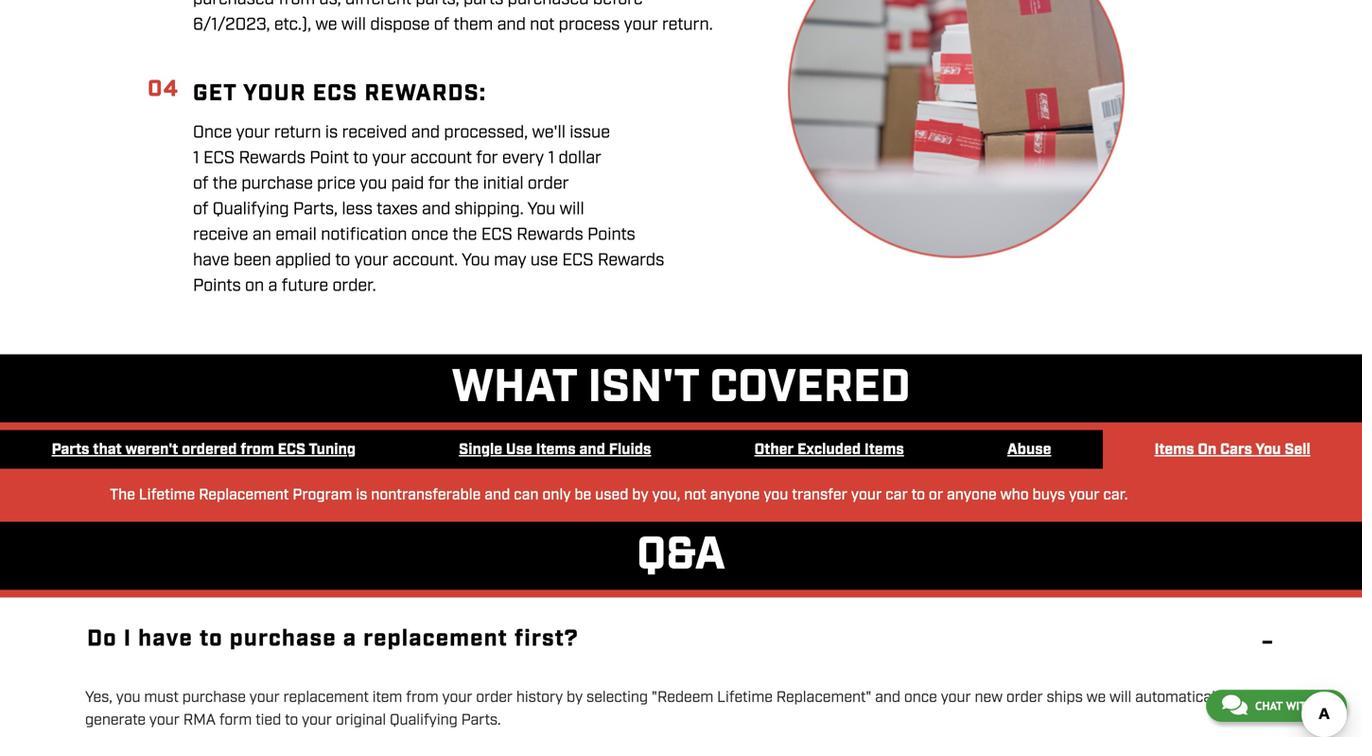 Task type: describe. For each thing, give the bounding box(es) containing it.
6/1/2023, etc.), we will dispose of them and not process your return.
[[193, 14, 713, 36]]

processed,
[[444, 121, 528, 144]]

other excluded items
[[755, 440, 904, 460]]

your
[[243, 79, 306, 109]]

them
[[454, 14, 493, 36]]

excluded
[[798, 440, 861, 460]]

selecting
[[587, 688, 648, 708]]

and right them
[[497, 14, 526, 36]]

0 horizontal spatial for
[[428, 173, 450, 195]]

you inside items on cars you sell button
[[1256, 440, 1281, 460]]

history
[[516, 688, 563, 708]]

1 horizontal spatial for
[[476, 147, 498, 169]]

replacement inside yes, you must purchase your replacement item from your order history by selecting "redeem lifetime replacement" and once your new order ships we will automatically generate your rma form tied to your original qualifying parts.
[[283, 688, 369, 708]]

or
[[929, 485, 943, 505]]

items for use
[[536, 440, 576, 460]]

shipping.
[[455, 198, 524, 220]]

0 horizontal spatial not
[[530, 14, 555, 36]]

3 items from the left
[[1155, 440, 1194, 460]]

isn't
[[588, 358, 699, 418]]

parts that weren't ordered from ecs tuning button
[[0, 430, 407, 470]]

parts,
[[293, 198, 338, 220]]

2 vertical spatial of
[[193, 198, 209, 220]]

lifetime inside the items on cars you sell "tab panel"
[[139, 485, 195, 505]]

you,
[[652, 485, 681, 505]]

original
[[336, 710, 386, 730]]

weren't
[[125, 440, 178, 460]]

ecs inside "button"
[[278, 440, 306, 460]]

the lifetime replacement program is nontransferable and can only be used by you, not anyone you transfer your car to or anyone who buys your car.
[[110, 485, 1128, 505]]

price
[[317, 173, 356, 195]]

use
[[506, 440, 533, 460]]

nontransferable
[[371, 485, 481, 505]]

applied
[[275, 249, 331, 271]]

who
[[1001, 485, 1029, 505]]

every
[[502, 147, 544, 169]]

rewards:
[[365, 79, 486, 109]]

dispose
[[370, 14, 430, 36]]

by for used
[[632, 485, 649, 505]]

6/1/2023,
[[193, 14, 270, 36]]

future
[[282, 275, 328, 297]]

less
[[342, 198, 373, 220]]

0 vertical spatial of
[[434, 14, 450, 36]]

other
[[755, 440, 794, 460]]

use
[[531, 249, 558, 271]]

single
[[459, 440, 502, 460]]

0 vertical spatial points
[[588, 224, 636, 246]]

the
[[110, 485, 135, 505]]

"redeem
[[652, 688, 714, 708]]

be
[[575, 485, 592, 505]]

items for excluded
[[865, 440, 904, 460]]

purchase inside once your return is received and processed, we'll issue 1 ecs rewards point to your account for every 1 dollar of the purchase price you paid for the initial order of qualifying parts, less taxes and shipping. you will receive an email notification once the ecs rewards points have been applied to your account. you may use ecs rewards points on a future order.
[[241, 173, 313, 195]]

tab list containing parts that weren't ordered from ecs tuning
[[0, 430, 1362, 470]]

order inside once your return is received and processed, we'll issue 1 ecs rewards point to your account for every 1 dollar of the purchase price you paid for the initial order of qualifying parts, less taxes and shipping. you will receive an email notification once the ecs rewards points have been applied to your account. you may use ecs rewards points on a future order.
[[528, 173, 569, 195]]

get your ecs rewards:
[[193, 79, 486, 109]]

0 vertical spatial rewards
[[239, 147, 306, 169]]

will inside once your return is received and processed, we'll issue 1 ecs rewards point to your account for every 1 dollar of the purchase price you paid for the initial order of qualifying parts, less taxes and shipping. you will receive an email notification once the ecs rewards points have been applied to your account. you may use ecs rewards points on a future order.
[[560, 198, 584, 220]]

generate
[[85, 710, 146, 730]]

from inside yes, you must purchase your replacement item from your order history by selecting "redeem lifetime replacement" and once your new order ships we will automatically generate your rma form tied to your original qualifying parts.
[[406, 688, 439, 708]]

your down must
[[149, 710, 180, 730]]

2 anyone from the left
[[947, 485, 997, 505]]

do i have to purchase a replacement first?
[[87, 624, 579, 654]]

sell
[[1285, 440, 1311, 460]]

been
[[234, 249, 271, 271]]

qualifying inside once your return is received and processed, we'll issue 1 ecs rewards point to your account for every 1 dollar of the purchase price you paid for the initial order of qualifying parts, less taxes and shipping. you will receive an email notification once the ecs rewards points have been applied to your account. you may use ecs rewards points on a future order.
[[213, 198, 289, 220]]

paid
[[391, 173, 424, 195]]

can
[[514, 485, 539, 505]]

covered
[[710, 358, 911, 418]]

1 vertical spatial rewards
[[517, 224, 583, 246]]

parts
[[52, 440, 89, 460]]

ecs up return
[[313, 79, 358, 109]]

once inside once your return is received and processed, we'll issue 1 ecs rewards point to your account for every 1 dollar of the purchase price you paid for the initial order of qualifying parts, less taxes and shipping. you will receive an email notification once the ecs rewards points have been applied to your account. you may use ecs rewards points on a future order.
[[411, 224, 448, 246]]

and inside the items on cars you sell "tab panel"
[[485, 485, 510, 505]]

single use items and fluids
[[459, 440, 651, 460]]

by for history
[[567, 688, 583, 708]]

items on cars you sell button
[[1103, 430, 1362, 470]]

on
[[1198, 440, 1217, 460]]

account.
[[393, 249, 458, 271]]

received
[[342, 121, 407, 144]]

return
[[274, 121, 321, 144]]

1 vertical spatial purchase
[[230, 624, 337, 654]]

is inside the items on cars you sell "tab panel"
[[356, 485, 368, 505]]

point
[[310, 147, 349, 169]]

do
[[87, 624, 117, 654]]

0 vertical spatial replacement
[[363, 624, 508, 654]]

cars
[[1221, 440, 1253, 460]]

items on cars you sell
[[1155, 440, 1311, 460]]

item
[[373, 688, 402, 708]]

tied
[[256, 710, 281, 730]]

1 1 from the left
[[193, 147, 199, 169]]

transfer
[[792, 485, 848, 505]]

2 horizontal spatial order
[[1007, 688, 1043, 708]]

to inside the items on cars you sell "tab panel"
[[912, 485, 925, 505]]

your right once at left
[[236, 121, 270, 144]]

your left return.
[[624, 14, 658, 36]]

0 horizontal spatial order
[[476, 688, 513, 708]]

chat with us
[[1255, 699, 1331, 712]]

dollar
[[559, 147, 602, 169]]

new
[[975, 688, 1003, 708]]



Task type: locate. For each thing, give the bounding box(es) containing it.
what
[[452, 358, 577, 418]]

your left car.
[[1069, 485, 1100, 505]]

2 vertical spatial you
[[1256, 440, 1281, 460]]

replacement"
[[776, 688, 872, 708]]

we'll
[[532, 121, 566, 144]]

fluids
[[609, 440, 651, 460]]

your down received
[[372, 147, 406, 169]]

you inside once your return is received and processed, we'll issue 1 ecs rewards point to your account for every 1 dollar of the purchase price you paid for the initial order of qualifying parts, less taxes and shipping. you will receive an email notification once the ecs rewards points have been applied to your account. you may use ecs rewards points on a future order.
[[360, 173, 387, 195]]

not left process
[[530, 14, 555, 36]]

lifetime
[[139, 485, 195, 505], [717, 688, 773, 708]]

on
[[245, 275, 264, 297]]

a up original
[[343, 624, 357, 654]]

to up "order."
[[335, 249, 350, 271]]

have inside once your return is received and processed, we'll issue 1 ecs rewards point to your account for every 1 dollar of the purchase price you paid for the initial order of qualifying parts, less taxes and shipping. you will receive an email notification once the ecs rewards points have been applied to your account. you may use ecs rewards points on a future order.
[[193, 249, 229, 271]]

points down dollar
[[588, 224, 636, 246]]

order.
[[333, 275, 376, 297]]

1 horizontal spatial have
[[193, 249, 229, 271]]

from
[[241, 440, 274, 460], [406, 688, 439, 708]]

car
[[886, 485, 908, 505]]

1 vertical spatial you
[[462, 249, 490, 271]]

get
[[193, 79, 237, 109]]

0 horizontal spatial items
[[536, 440, 576, 460]]

must
[[144, 688, 179, 708]]

purchase
[[241, 173, 313, 195], [230, 624, 337, 654], [182, 688, 246, 708]]

once
[[193, 121, 232, 144]]

you up generate
[[116, 688, 141, 708]]

rewards up use on the top left of page
[[517, 224, 583, 246]]

2 vertical spatial purchase
[[182, 688, 246, 708]]

0 vertical spatial once
[[411, 224, 448, 246]]

0 vertical spatial will
[[341, 14, 366, 36]]

1 down once at left
[[193, 147, 199, 169]]

will right ships
[[1110, 688, 1132, 708]]

0 horizontal spatial once
[[411, 224, 448, 246]]

replacement up item on the bottom
[[363, 624, 508, 654]]

1 anyone from the left
[[710, 485, 760, 505]]

2 horizontal spatial you
[[1256, 440, 1281, 460]]

0 horizontal spatial rewards
[[239, 147, 306, 169]]

0 vertical spatial have
[[193, 249, 229, 271]]

1 vertical spatial we
[[1087, 688, 1106, 708]]

1 horizontal spatial a
[[343, 624, 357, 654]]

comments image
[[1222, 694, 1248, 716]]

used
[[595, 485, 629, 505]]

once your return is received and processed, we'll issue 1 ecs rewards point to your account for every 1 dollar of the purchase price you paid for the initial order of qualifying parts, less taxes and shipping. you will receive an email notification once the ecs rewards points have been applied to your account. you may use ecs rewards points on a future order.
[[193, 121, 665, 297]]

yes,
[[85, 688, 112, 708]]

the down shipping.
[[453, 224, 477, 246]]

0 vertical spatial you
[[360, 173, 387, 195]]

1 horizontal spatial not
[[684, 485, 707, 505]]

2 horizontal spatial rewards
[[598, 249, 665, 271]]

1 horizontal spatial lifetime
[[717, 688, 773, 708]]

tuning
[[309, 440, 356, 460]]

purchase up rma
[[182, 688, 246, 708]]

0 vertical spatial for
[[476, 147, 498, 169]]

taxes
[[377, 198, 418, 220]]

an
[[252, 224, 271, 246]]

2 1 from the left
[[548, 147, 555, 169]]

and inside button
[[579, 440, 605, 460]]

0 horizontal spatial 1
[[193, 147, 199, 169]]

to inside yes, you must purchase your replacement item from your order history by selecting "redeem lifetime replacement" and once your new order ships we will automatically generate your rma form tied to your original qualifying parts.
[[285, 710, 298, 730]]

2 horizontal spatial items
[[1155, 440, 1194, 460]]

1
[[193, 147, 199, 169], [548, 147, 555, 169]]

purchase inside yes, you must purchase your replacement item from your order history by selecting "redeem lifetime replacement" and once your new order ships we will automatically generate your rma form tied to your original qualifying parts.
[[182, 688, 246, 708]]

to right tied on the left bottom
[[285, 710, 298, 730]]

items up car
[[865, 440, 904, 460]]

1 vertical spatial lifetime
[[717, 688, 773, 708]]

0 vertical spatial a
[[268, 275, 278, 297]]

is inside once your return is received and processed, we'll issue 1 ecs rewards point to your account for every 1 dollar of the purchase price you paid for the initial order of qualifying parts, less taxes and shipping. you will receive an email notification once the ecs rewards points have been applied to your account. you may use ecs rewards points on a future order.
[[325, 121, 338, 144]]

2 items from the left
[[865, 440, 904, 460]]

0 horizontal spatial points
[[193, 275, 241, 297]]

1 horizontal spatial order
[[528, 173, 569, 195]]

1 horizontal spatial you
[[528, 198, 556, 220]]

abuse button
[[956, 430, 1103, 470]]

qualifying inside yes, you must purchase your replacement item from your order history by selecting "redeem lifetime replacement" and once your new order ships we will automatically generate your rma form tied to your original qualifying parts.
[[390, 710, 458, 730]]

1 vertical spatial replacement
[[283, 688, 369, 708]]

parts that weren't ordered from ecs tuning
[[52, 440, 356, 460]]

2 horizontal spatial will
[[1110, 688, 1132, 708]]

email
[[275, 224, 317, 246]]

rewards
[[239, 147, 306, 169], [517, 224, 583, 246], [598, 249, 665, 271]]

of down once at left
[[193, 173, 209, 195]]

1 horizontal spatial 1
[[548, 147, 555, 169]]

1 vertical spatial you
[[764, 485, 788, 505]]

etc.),
[[274, 14, 311, 36]]

1 down the we'll
[[548, 147, 555, 169]]

for
[[476, 147, 498, 169], [428, 173, 450, 195]]

1 vertical spatial by
[[567, 688, 583, 708]]

is
[[325, 121, 338, 144], [356, 485, 368, 505]]

order
[[528, 173, 569, 195], [476, 688, 513, 708], [1007, 688, 1043, 708]]

tab list
[[0, 430, 1362, 470]]

1 horizontal spatial rewards
[[517, 224, 583, 246]]

to down received
[[353, 147, 368, 169]]

order right the new
[[1007, 688, 1043, 708]]

i
[[124, 624, 132, 654]]

replacement up original
[[283, 688, 369, 708]]

1 horizontal spatial anyone
[[947, 485, 997, 505]]

car.
[[1104, 485, 1128, 505]]

q&a
[[637, 526, 726, 586]]

form
[[219, 710, 252, 730]]

1 items from the left
[[536, 440, 576, 460]]

process
[[559, 14, 620, 36]]

1 horizontal spatial by
[[632, 485, 649, 505]]

parts.
[[461, 710, 501, 730]]

of up receive
[[193, 198, 209, 220]]

is up point
[[325, 121, 338, 144]]

0 horizontal spatial you
[[116, 688, 141, 708]]

0 horizontal spatial you
[[462, 249, 490, 271]]

replacement
[[363, 624, 508, 654], [283, 688, 369, 708]]

1 vertical spatial have
[[138, 624, 193, 654]]

0 vertical spatial lifetime
[[139, 485, 195, 505]]

yes, you must purchase your replacement item from your order history by selecting "redeem lifetime replacement" and once your new order ships we will automatically generate your rma form tied to your original qualifying parts.
[[85, 688, 1227, 730]]

0 vertical spatial from
[[241, 440, 274, 460]]

1 horizontal spatial is
[[356, 485, 368, 505]]

rma
[[183, 710, 216, 730]]

1 horizontal spatial you
[[360, 173, 387, 195]]

a inside once your return is received and processed, we'll issue 1 ecs rewards point to your account for every 1 dollar of the purchase price you paid for the initial order of qualifying parts, less taxes and shipping. you will receive an email notification once the ecs rewards points have been applied to your account. you may use ecs rewards points on a future order.
[[268, 275, 278, 297]]

by inside yes, you must purchase your replacement item from your order history by selecting "redeem lifetime replacement" and once your new order ships we will automatically generate your rma form tied to your original qualifying parts.
[[567, 688, 583, 708]]

purchase up tied on the left bottom
[[230, 624, 337, 654]]

rewards right use on the top left of page
[[598, 249, 665, 271]]

a right on
[[268, 275, 278, 297]]

only
[[542, 485, 571, 505]]

notification
[[321, 224, 407, 246]]

1 vertical spatial not
[[684, 485, 707, 505]]

issue
[[570, 121, 610, 144]]

0 vertical spatial qualifying
[[213, 198, 289, 220]]

ecs left tuning
[[278, 440, 306, 460]]

you inside "tab panel"
[[764, 485, 788, 505]]

1 horizontal spatial qualifying
[[390, 710, 458, 730]]

qualifying down item on the bottom
[[390, 710, 458, 730]]

1 horizontal spatial will
[[560, 198, 584, 220]]

ordered
[[182, 440, 237, 460]]

may
[[494, 249, 527, 271]]

we right the etc.),
[[316, 14, 337, 36]]

not
[[530, 14, 555, 36], [684, 485, 707, 505]]

other excluded items button
[[703, 430, 956, 470]]

to left or
[[912, 485, 925, 505]]

will
[[341, 14, 366, 36], [560, 198, 584, 220], [1110, 688, 1132, 708]]

qualifying
[[213, 198, 289, 220], [390, 710, 458, 730]]

ecs down once at left
[[203, 147, 235, 169]]

2 vertical spatial you
[[116, 688, 141, 708]]

items on cars you sell tab panel
[[110, 484, 1128, 507]]

0 horizontal spatial from
[[241, 440, 274, 460]]

0 vertical spatial you
[[528, 198, 556, 220]]

we
[[316, 14, 337, 36], [1087, 688, 1106, 708]]

1 horizontal spatial items
[[865, 440, 904, 460]]

0 vertical spatial by
[[632, 485, 649, 505]]

ecs right use on the top left of page
[[562, 249, 594, 271]]

you left transfer
[[764, 485, 788, 505]]

lifetime right the
[[139, 485, 195, 505]]

1 vertical spatial from
[[406, 688, 439, 708]]

2 vertical spatial will
[[1110, 688, 1132, 708]]

by right history
[[567, 688, 583, 708]]

abuse
[[1008, 440, 1052, 460]]

and down paid
[[422, 198, 451, 220]]

order down every
[[528, 173, 569, 195]]

not right you,
[[684, 485, 707, 505]]

to
[[353, 147, 368, 169], [335, 249, 350, 271], [912, 485, 925, 505], [200, 624, 223, 654], [285, 710, 298, 730]]

0 horizontal spatial by
[[567, 688, 583, 708]]

lifetime replacement image
[[788, 0, 1125, 258]]

the up receive
[[213, 173, 237, 195]]

your left original
[[302, 710, 332, 730]]

will down dollar
[[560, 198, 584, 220]]

from right item on the bottom
[[406, 688, 439, 708]]

0 horizontal spatial will
[[341, 14, 366, 36]]

the
[[213, 173, 237, 195], [454, 173, 479, 195], [453, 224, 477, 246]]

have down receive
[[193, 249, 229, 271]]

ecs down shipping.
[[481, 224, 513, 246]]

and inside yes, you must purchase your replacement item from your order history by selecting "redeem lifetime replacement" and once your new order ships we will automatically generate your rma form tied to your original qualifying parts.
[[875, 688, 901, 708]]

2 vertical spatial rewards
[[598, 249, 665, 271]]

items left on
[[1155, 440, 1194, 460]]

once
[[411, 224, 448, 246], [904, 688, 937, 708]]

qualifying up the an
[[213, 198, 289, 220]]

and left the fluids
[[579, 440, 605, 460]]

0 horizontal spatial have
[[138, 624, 193, 654]]

by left you,
[[632, 485, 649, 505]]

0 horizontal spatial qualifying
[[213, 198, 289, 220]]

lifetime inside yes, you must purchase your replacement item from your order history by selecting "redeem lifetime replacement" and once your new order ships we will automatically generate your rma form tied to your original qualifying parts.
[[717, 688, 773, 708]]

from inside parts that weren't ordered from ecs tuning "button"
[[241, 440, 274, 460]]

order up parts.
[[476, 688, 513, 708]]

single use items and fluids button
[[407, 430, 703, 470]]

first?
[[515, 624, 579, 654]]

0 vertical spatial not
[[530, 14, 555, 36]]

you
[[528, 198, 556, 220], [462, 249, 490, 271], [1256, 440, 1281, 460]]

0 vertical spatial is
[[325, 121, 338, 144]]

0 horizontal spatial is
[[325, 121, 338, 144]]

your up tied on the left bottom
[[250, 688, 280, 708]]

1 vertical spatial of
[[193, 173, 209, 195]]

will left dispose
[[341, 14, 366, 36]]

0 vertical spatial we
[[316, 14, 337, 36]]

1 horizontal spatial from
[[406, 688, 439, 708]]

will inside yes, you must purchase your replacement item from your order history by selecting "redeem lifetime replacement" and once your new order ships we will automatically generate your rma form tied to your original qualifying parts.
[[1110, 688, 1132, 708]]

by inside the items on cars you sell "tab panel"
[[632, 485, 649, 505]]

replacement
[[199, 485, 289, 505]]

we inside yes, you must purchase your replacement item from your order history by selecting "redeem lifetime replacement" and once your new order ships we will automatically generate your rma form tied to your original qualifying parts.
[[1087, 688, 1106, 708]]

you left sell
[[1256, 440, 1281, 460]]

items
[[536, 440, 576, 460], [865, 440, 904, 460], [1155, 440, 1194, 460]]

once left the new
[[904, 688, 937, 708]]

anyone right or
[[947, 485, 997, 505]]

1 vertical spatial qualifying
[[390, 710, 458, 730]]

chat with us link
[[1206, 690, 1347, 722]]

that
[[93, 440, 122, 460]]

0 horizontal spatial a
[[268, 275, 278, 297]]

is right program on the left of page
[[356, 485, 368, 505]]

you up less
[[360, 173, 387, 195]]

purchase up parts,
[[241, 173, 313, 195]]

your left the new
[[941, 688, 971, 708]]

points left on
[[193, 275, 241, 297]]

1 vertical spatial points
[[193, 275, 241, 297]]

we right ships
[[1087, 688, 1106, 708]]

you up use on the top left of page
[[528, 198, 556, 220]]

1 horizontal spatial we
[[1087, 688, 1106, 708]]

0 horizontal spatial we
[[316, 14, 337, 36]]

1 horizontal spatial once
[[904, 688, 937, 708]]

have right i
[[138, 624, 193, 654]]

once up account.
[[411, 224, 448, 246]]

1 vertical spatial a
[[343, 624, 357, 654]]

from up the replacement
[[241, 440, 274, 460]]

anyone down other
[[710, 485, 760, 505]]

the up shipping.
[[454, 173, 479, 195]]

rewards down return
[[239, 147, 306, 169]]

1 vertical spatial once
[[904, 688, 937, 708]]

1 vertical spatial is
[[356, 485, 368, 505]]

you left may
[[462, 249, 490, 271]]

account
[[410, 147, 472, 169]]

0 horizontal spatial anyone
[[710, 485, 760, 505]]

with
[[1286, 699, 1314, 712]]

of
[[434, 14, 450, 36], [193, 173, 209, 195], [193, 198, 209, 220]]

lifetime right "redeem
[[717, 688, 773, 708]]

of left them
[[434, 14, 450, 36]]

your down notification
[[354, 249, 389, 271]]

0 horizontal spatial lifetime
[[139, 485, 195, 505]]

1 vertical spatial for
[[428, 173, 450, 195]]

once inside yes, you must purchase your replacement item from your order history by selecting "redeem lifetime replacement" and once your new order ships we will automatically generate your rma form tied to your original qualifying parts.
[[904, 688, 937, 708]]

and up 'account'
[[411, 121, 440, 144]]

not inside the items on cars you sell "tab panel"
[[684, 485, 707, 505]]

us
[[1318, 699, 1331, 712]]

2 horizontal spatial you
[[764, 485, 788, 505]]

items right use
[[536, 440, 576, 460]]

and right replacement"
[[875, 688, 901, 708]]

automatically
[[1135, 688, 1227, 708]]

return.
[[662, 14, 713, 36]]

program
[[293, 485, 352, 505]]

1 vertical spatial will
[[560, 198, 584, 220]]

for down processed,
[[476, 147, 498, 169]]

your up parts.
[[442, 688, 473, 708]]

initial
[[483, 173, 524, 195]]

1 horizontal spatial points
[[588, 224, 636, 246]]

for down 'account'
[[428, 173, 450, 195]]

receive
[[193, 224, 248, 246]]

you inside yes, you must purchase your replacement item from your order history by selecting "redeem lifetime replacement" and once your new order ships we will automatically generate your rma form tied to your original qualifying parts.
[[116, 688, 141, 708]]

and left can
[[485, 485, 510, 505]]

buys
[[1033, 485, 1066, 505]]

0 vertical spatial purchase
[[241, 173, 313, 195]]

to up rma
[[200, 624, 223, 654]]

and
[[497, 14, 526, 36], [411, 121, 440, 144], [422, 198, 451, 220], [579, 440, 605, 460], [485, 485, 510, 505], [875, 688, 901, 708]]

your left car
[[851, 485, 882, 505]]



Task type: vqa. For each thing, say whether or not it's contained in the screenshot.
the right LIFETIME REPLACEMENT
no



